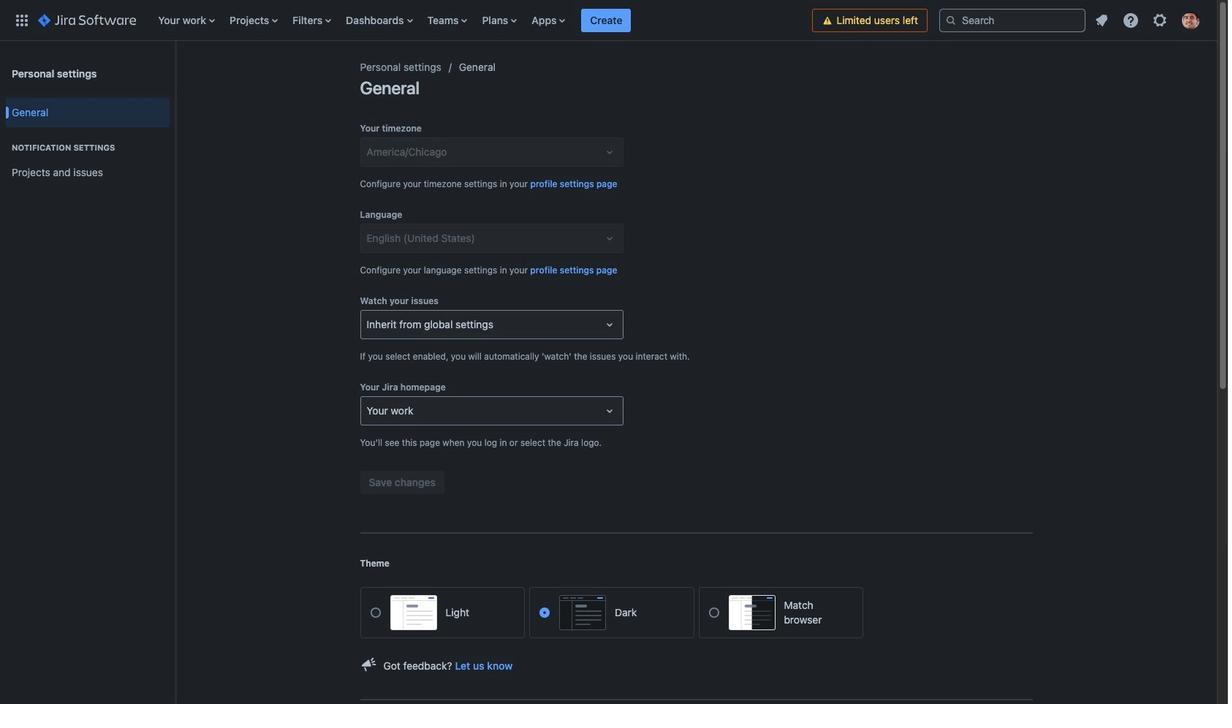 Task type: vqa. For each thing, say whether or not it's contained in the screenshot.
the More information about James Peterson icon
no



Task type: describe. For each thing, give the bounding box(es) containing it.
primary element
[[9, 0, 813, 41]]

help image
[[1123, 11, 1140, 29]]

settings image
[[1152, 11, 1169, 29]]

search image
[[946, 14, 957, 26]]

feedback image
[[360, 656, 378, 674]]

4 open image from the top
[[601, 402, 618, 420]]

1 open image from the top
[[601, 143, 618, 161]]

sidebar navigation image
[[159, 59, 192, 88]]

0 horizontal spatial list
[[151, 0, 813, 41]]

2 group from the top
[[6, 127, 170, 192]]

1 group from the top
[[6, 94, 170, 196]]

3 open image from the top
[[601, 316, 618, 333]]



Task type: locate. For each thing, give the bounding box(es) containing it.
None text field
[[367, 317, 370, 332], [367, 404, 370, 418], [367, 317, 370, 332], [367, 404, 370, 418]]

banner
[[0, 0, 1218, 41]]

your profile and settings image
[[1183, 11, 1200, 29]]

heading
[[6, 142, 170, 154]]

1 horizontal spatial list
[[1089, 7, 1209, 33]]

list item
[[582, 0, 631, 41]]

None search field
[[940, 8, 1086, 32]]

2 open image from the top
[[601, 230, 618, 247]]

jira software image
[[38, 11, 136, 29], [38, 11, 136, 29]]

open image
[[601, 143, 618, 161], [601, 230, 618, 247], [601, 316, 618, 333], [601, 402, 618, 420]]

Search field
[[940, 8, 1086, 32]]

list
[[151, 0, 813, 41], [1089, 7, 1209, 33]]

group
[[6, 94, 170, 196], [6, 127, 170, 192]]

None radio
[[370, 608, 381, 618], [540, 608, 550, 618], [709, 608, 719, 618], [370, 608, 381, 618], [540, 608, 550, 618], [709, 608, 719, 618]]

notifications image
[[1093, 11, 1111, 29]]

appswitcher icon image
[[13, 11, 31, 29]]



